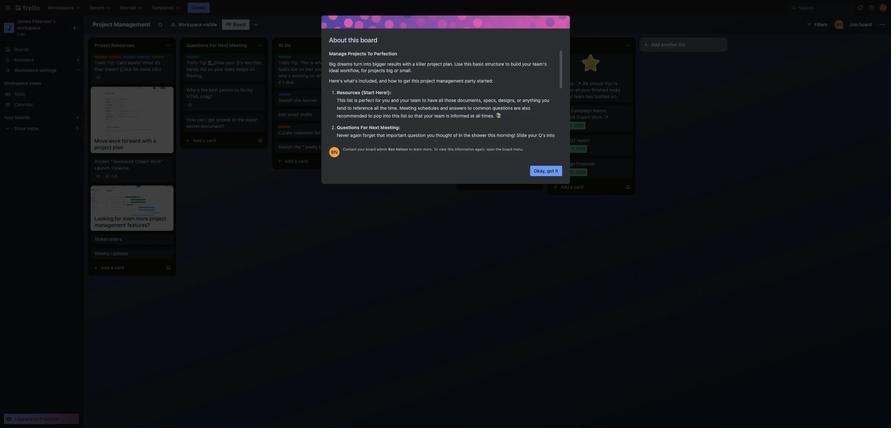 Task type: locate. For each thing, give the bounding box(es) containing it.
team
[[225, 66, 235, 72], [325, 66, 336, 72], [575, 94, 585, 99], [411, 98, 421, 103], [435, 113, 445, 119], [463, 123, 473, 129], [384, 140, 394, 146]]

color: orange, title: "one more step" element up freelancer
[[463, 146, 476, 149]]

color: orange, title: "one more step" element
[[279, 126, 292, 128], [463, 146, 476, 149]]

tasks inside trello tip trello tip: this is where assigned tasks live so that your team can see who's working on what and when it's due.
[[279, 66, 290, 72]]

how can i get access to the super secret document? link
[[187, 117, 262, 130]]

add a card for add a card button over nelson
[[377, 129, 400, 134]]

create from template… image
[[442, 129, 447, 134], [258, 138, 263, 143], [534, 179, 539, 185], [166, 265, 171, 270]]

1 vertical spatial get
[[208, 117, 215, 122]]

0 horizontal spatial dream
[[135, 159, 149, 164]]

a
[[413, 61, 415, 67], [387, 129, 389, 134], [203, 138, 205, 143], [295, 158, 297, 164], [479, 179, 481, 185], [571, 184, 573, 190], [111, 265, 113, 270]]

0 vertical spatial project
[[93, 21, 113, 28]]

0 vertical spatial sketch
[[279, 98, 293, 103]]

workspace up 'table'
[[4, 80, 28, 86]]

0 vertical spatial can
[[337, 66, 344, 72]]

also down between
[[435, 66, 444, 72]]

access
[[216, 117, 231, 122]]

2020 right 31,
[[576, 170, 586, 175]]

0 vertical spatial on
[[250, 66, 255, 72]]

those for between
[[406, 60, 418, 65]]

site
[[294, 98, 302, 103]]

for inside questions for next meeting: never again forget that important question you thought of in the shower this morning! slide your q's into this handy list so your team keeps on flowing. 🌊
[[361, 125, 368, 130]]

0 vertical spatial project
[[428, 61, 442, 67]]

trello tip: 💬for those in-between tasks that are almost done but also awaiting one last step. link
[[371, 60, 446, 79]]

into down media
[[383, 113, 391, 119]]

tip for trello tip: 🌊slide your q's into this handy list so your team keeps on flowing.
[[198, 56, 204, 61]]

card down jan 31, 2020
[[575, 184, 584, 190]]

assets
[[398, 105, 412, 111]]

q's inside questions for next meeting: never again forget that important question you thought of in the shower this morning! slide your q's into this handy list so your team keeps on flowing. 🌊
[[539, 132, 546, 138]]

how
[[187, 117, 196, 122]]

curate
[[279, 130, 293, 135]]

is for where
[[310, 60, 314, 65]]

contact your board admin ben nelson to learn more. to view this information again, open the board menu.
[[343, 147, 524, 151]]

team down here!): at the top
[[385, 101, 395, 106]]

sketch left site
[[279, 98, 293, 103]]

design inside design team sketch site banner
[[279, 93, 292, 98]]

resources
[[337, 90, 361, 95]]

1 horizontal spatial are
[[500, 117, 507, 122]]

card down freelancer contracts
[[483, 179, 492, 185]]

secret
[[187, 123, 200, 129]]

times.
[[482, 113, 495, 119]]

those up answers
[[445, 98, 457, 103]]

are up 'slowing'
[[514, 105, 521, 111]]

filters
[[815, 22, 828, 27]]

the up "pop"
[[380, 105, 387, 111]]

to right access at the top of page
[[232, 117, 236, 122]]

1 horizontal spatial color: purple, title: "design team" element
[[279, 93, 303, 98]]

0 vertical spatial get
[[404, 78, 411, 84]]

project management
[[93, 21, 150, 28]]

1 horizontal spatial for
[[361, 68, 367, 73]]

here's
[[329, 78, 343, 84]]

your inside trello tip trello tip: this is where assigned tasks live so that your team can see who's working on what and when it's due.
[[315, 66, 324, 72]]

color: sky, title: "trello tip" element for trello tip: 💬for those in-between tasks that are almost done but also awaiting one last step.
[[371, 56, 388, 61]]

color: red, title: "priority" element
[[109, 56, 123, 61]]

that down schedules
[[415, 113, 423, 119]]

into inside resources (start here!): this list is perfect for you and your team to have all those documents, specs, designs, or anything you tend to reference all the time. meeting schedules and answers to common questions are also recommended to pop into this list so that your team is informed at all times. 📚
[[383, 113, 391, 119]]

1 horizontal spatial handy
[[346, 140, 359, 146]]

team inside trello tip trello tip: 🌊slide your q's into this handy list so your team keeps on flowing.
[[225, 66, 235, 72]]

you right anything
[[542, 98, 550, 103]]

this inside big dreams turn into bigger results with a killer project plan. use this basic structure to build your team's ideal workflow, for projects big or small.
[[464, 61, 472, 67]]

tasks inside trello tip trello tip: 💬for those in-between tasks that are almost done but also awaiting one last step.
[[371, 66, 382, 72]]

0 vertical spatial those
[[406, 60, 418, 65]]

those for heavy
[[500, 110, 511, 116]]

0 vertical spatial for
[[568, 87, 575, 93]]

1 horizontal spatial keeps
[[396, 140, 408, 146]]

0 vertical spatial dream
[[577, 114, 591, 120]]

campaign down has
[[572, 108, 593, 113]]

2 horizontal spatial is
[[446, 113, 450, 119]]

a down document?
[[203, 138, 205, 143]]

Dec 17, 2019 checkbox
[[555, 145, 588, 153]]

✨ down name:
[[604, 114, 610, 120]]

project for project management
[[93, 21, 113, 28]]

add for add a card button underneath jan 31, 2020
[[561, 184, 570, 190]]

all
[[576, 87, 580, 93], [439, 98, 444, 103], [374, 105, 379, 111], [476, 113, 481, 119]]

9,
[[570, 123, 573, 128]]

1 vertical spatial on
[[310, 73, 315, 78]]

1 horizontal spatial flowing.
[[416, 140, 432, 146]]

color: sky, title: "trello tip" element
[[137, 56, 155, 61], [187, 56, 204, 61], [279, 56, 296, 61], [371, 56, 388, 61], [555, 76, 572, 81], [463, 106, 480, 111]]

about this board
[[329, 36, 378, 44]]

are inside resources (start here!): this list is perfect for you and your team to have all those documents, specs, designs, or anything you tend to reference all the time. meeting schedules and answers to common questions are also recommended to pop into this list so that your team is informed at all times. 📚
[[514, 105, 521, 111]]

is inside trello tip trello tip: this is where assigned tasks live so that your team can see who's working on what and when it's due.
[[310, 60, 314, 65]]

and up time.
[[391, 98, 399, 103]]

is for perfect
[[354, 98, 358, 103]]

2 horizontal spatial for
[[376, 98, 381, 103]]

a down freelancer contracts
[[479, 179, 481, 185]]

1 horizontal spatial design
[[279, 93, 292, 98]]

card for add a card button over nelson
[[391, 129, 400, 134]]

color: yellow, title: "copy request" element
[[95, 56, 108, 58]]

join board button
[[846, 19, 877, 30]]

are up "one"
[[392, 66, 399, 72]]

add for add a card button below contracts
[[469, 179, 478, 185]]

add a card down document?
[[193, 138, 216, 143]]

get
[[404, 78, 411, 84], [208, 117, 215, 122]]

card for add a card button below contracts
[[483, 179, 492, 185]]

okay, got it
[[534, 168, 559, 174]]

on up "my"
[[250, 66, 255, 72]]

1 vertical spatial for
[[361, 125, 368, 130]]

so inside trello tip trello tip: this is where assigned tasks live so that your team can see who's working on what and when it's due.
[[299, 66, 304, 72]]

again,
[[475, 147, 486, 151]]

a down the jan 31, 2020 option
[[571, 184, 573, 190]]

the right open
[[496, 147, 502, 151]]

0 vertical spatial campaign
[[572, 108, 593, 113]]

common
[[473, 105, 492, 111]]

table link
[[14, 91, 80, 98]]

2020
[[575, 123, 584, 128], [576, 170, 586, 175]]

1 vertical spatial color: purple, title: "design team" element
[[279, 93, 303, 98]]

1 vertical spatial 2020
[[576, 170, 586, 175]]

are inside trello tip trello tip: 💬for those in-between tasks that are almost done but also awaiting one last step.
[[392, 66, 399, 72]]

1 horizontal spatial dream
[[577, 114, 591, 120]]

document?
[[201, 123, 224, 129]]

has
[[586, 94, 594, 99]]

nelson
[[396, 147, 408, 151]]

0 horizontal spatial can
[[197, 117, 205, 122]]

0 notifications image
[[857, 4, 865, 12]]

tip: right 'at'
[[475, 110, 483, 116]]

teamwork
[[555, 114, 576, 120]]

0 vertical spatial team
[[137, 56, 147, 61]]

dream left work
[[577, 114, 591, 120]]

what
[[316, 73, 326, 78]]

resources (start here!): this list is perfect for you and your team to have all those documents, specs, designs, or anything you tend to reference all the time. meeting schedules and answers to common questions are also recommended to pop into this list so that your team is informed at all times. 📚
[[337, 90, 550, 119]]

tasks up "who's"
[[279, 66, 290, 72]]

that inside resources (start here!): this list is perfect for you and your team to have all those documents, specs, designs, or anything you tend to reference all the time. meeting schedules and answers to common questions are also recommended to pop into this list so that your team is informed at all times. 📚
[[415, 113, 423, 119]]

they
[[95, 66, 104, 72]]

those up almost
[[406, 60, 418, 65]]

edit
[[279, 112, 287, 117]]

team up the ben
[[384, 140, 394, 146]]

1 jan from the top
[[562, 123, 569, 128]]

0 horizontal spatial flowing.
[[187, 73, 203, 78]]

1 vertical spatial can
[[197, 117, 205, 122]]

1 vertical spatial workspace
[[4, 80, 28, 86]]

again
[[351, 132, 362, 138]]

0 vertical spatial are
[[392, 66, 399, 72]]

1 vertical spatial is
[[354, 98, 358, 103]]

tasks for that
[[371, 66, 382, 72]]

morning!
[[497, 132, 516, 138]]

project inside "project "teamwork dream work" launch timeline"
[[95, 159, 109, 164]]

tip for trello tip: this is where assigned tasks live so that your team can see who's working on what and when it's due.
[[290, 56, 296, 61]]

those
[[406, 60, 418, 65], [445, 98, 457, 103], [500, 110, 511, 116]]

to right projects
[[368, 51, 373, 56]]

1 horizontal spatial q's
[[539, 132, 546, 138]]

more down what
[[140, 66, 151, 72]]

more.
[[423, 147, 433, 151]]

for inside resources (start here!): this list is perfect for you and your team to have all those documents, specs, designs, or anything you tend to reference all the time. meeting schedules and answers to common questions are also recommended to pop into this list so that your team is informed at all times. 📚
[[376, 98, 381, 103]]

6
[[115, 174, 118, 179]]

sketch down curate
[[279, 144, 293, 150]]

1 horizontal spatial those
[[445, 98, 457, 103]]

so up working
[[299, 66, 304, 72]]

1 vertical spatial design
[[279, 93, 292, 98]]

you down here!): at the top
[[383, 98, 390, 103]]

q's left submit at the right of page
[[539, 132, 546, 138]]

this inside trello tip trello tip: 🌊slide your q's into this handy list so your team keeps on flowing.
[[254, 60, 261, 65]]

tip inside trello tip trello tip: this is where assigned tasks live so that your team can see who's working on what and when it's due.
[[290, 56, 296, 61]]

keeps inside trello tip trello tip: 🌊slide your q's into this handy list so your team keeps on flowing.
[[236, 66, 249, 72]]

keeps up the fix
[[236, 66, 249, 72]]

2 horizontal spatial are
[[514, 105, 521, 111]]

1 vertical spatial handy
[[346, 140, 359, 146]]

your down the done!
[[564, 94, 573, 99]]

workspace views
[[4, 80, 41, 86]]

also down anything
[[522, 105, 531, 111]]

dream left work"
[[135, 159, 149, 164]]

color: purple, title: "design team" element for social media assets
[[371, 101, 395, 106]]

search image
[[792, 5, 797, 10]]

so down 🌊slide
[[208, 66, 213, 72]]

handy up the who's
[[187, 66, 199, 72]]

those up 'slowing'
[[500, 110, 511, 116]]

and right the what
[[328, 73, 335, 78]]

team inside design team social media assets
[[385, 101, 395, 106]]

into inside trello tip trello tip: 🌊slide your q's into this handy list so your team keeps on flowing.
[[244, 60, 252, 65]]

person
[[219, 87, 234, 93]]

project inside board name text field
[[93, 21, 113, 28]]

0 vertical spatial color: purple, title: "design team" element
[[123, 56, 147, 61]]

add for add a card button underneath "teamy at the top left of the page
[[285, 158, 294, 164]]

your down redtape-
[[525, 117, 534, 122]]

card for add a card button underneath weekly updates link
[[115, 265, 124, 270]]

add a card for add a card button below contracts
[[469, 179, 492, 185]]

the inside resources (start here!): this list is perfect for you and your team to have all those documents, specs, designs, or anything you tend to reference all the time. meeting schedules and answers to common questions are also recommended to pop into this list so that your team is informed at all times. 📚
[[380, 105, 387, 111]]

to inside the how can i get access to the super secret document?
[[232, 117, 236, 122]]

that inside trello tip trello tip: 💬for those in-between tasks that are almost done but also awaiting one last step.
[[383, 66, 391, 72]]

to inside big dreams turn into bigger results with a killer project plan. use this basic structure to build your team's ideal workflow, for projects big or small.
[[506, 61, 510, 67]]

0 horizontal spatial are
[[392, 66, 399, 72]]

this inside trello tip trello tip: this is where assigned tasks live so that your team can see who's working on what and when it's due.
[[300, 60, 309, 65]]

0 horizontal spatial 1
[[77, 126, 78, 131]]

basic
[[473, 61, 484, 67]]

redtape-
[[513, 110, 531, 116]]

can inside trello tip trello tip: this is where assigned tasks live so that your team can see who's working on what and when it's due.
[[337, 66, 344, 72]]

to left have
[[422, 98, 427, 103]]

color: orange, title: "one more step" element for curate
[[279, 126, 292, 128]]

that inside trello tip trello tip: splash those redtape- heavy issues that are slowing your team down here.
[[491, 117, 499, 122]]

this inside resources (start here!): this list is perfect for you and your team to have all those documents, specs, designs, or anything you tend to reference all the time. meeting schedules and answers to common questions are also recommended to pop into this list so that your team is informed at all times. 📚
[[337, 98, 346, 103]]

trello tip: 🌊slide your q's into this handy list so your team keeps on flowing. link
[[187, 60, 262, 79]]

tip inside the trello tip trello tip: ✨ be proud! you're done! for all your finished tasks that your team has hustled on.
[[566, 76, 572, 81]]

0 vertical spatial also
[[435, 66, 444, 72]]

1 vertical spatial to
[[434, 147, 438, 151]]

add inside 'add another list' button
[[652, 42, 660, 47]]

that up here.
[[491, 117, 499, 122]]

or inside resources (start here!): this list is perfect for you and your team to have all those documents, specs, designs, or anything you tend to reference all the time. meeting schedules and answers to common questions are also recommended to pop into this list so that your team is informed at all times. 📚
[[517, 98, 522, 103]]

boards
[[14, 47, 29, 52]]

add for 'add another list' button
[[652, 42, 660, 47]]

create from template… image for trello tip: card labels! what do they mean? (click for more info)
[[166, 265, 171, 270]]

flowing. inside questions for next meeting: never again forget that important question you thought of in the shower this morning! slide your q's into this handy list so your team keeps on flowing. 🌊
[[416, 140, 432, 146]]

2 vertical spatial on
[[409, 140, 414, 146]]

show
[[14, 126, 26, 131]]

0 horizontal spatial get
[[208, 117, 215, 122]]

ideal
[[329, 68, 339, 73]]

1 horizontal spatial also
[[522, 105, 531, 111]]

to down the '🌊'
[[434, 147, 438, 151]]

tip: inside the trello tip trello tip: ✨ be proud! you're done! for all your finished tasks that your team has hustled on.
[[567, 81, 575, 86]]

workspace for workspace visible
[[178, 22, 202, 27]]

1 vertical spatial ✨
[[604, 114, 610, 120]]

the left "teamy at the top left of the page
[[294, 144, 301, 150]]

open information menu image
[[869, 5, 876, 11]]

0 vertical spatial is
[[310, 60, 314, 65]]

1 vertical spatial jan
[[562, 170, 569, 175]]

card
[[391, 129, 400, 134], [207, 138, 216, 143], [299, 158, 308, 164], [483, 179, 492, 185], [575, 184, 584, 190], [115, 265, 124, 270]]

0 horizontal spatial workspace
[[4, 80, 28, 86]]

design inside design team social media assets
[[371, 101, 384, 106]]

0 vertical spatial or
[[394, 68, 399, 73]]

tip for trello tip: 💬for those in-between tasks that are almost done but also awaiting one last step.
[[382, 56, 388, 61]]

2 horizontal spatial color: purple, title: "design team" element
[[371, 101, 395, 106]]

1 vertical spatial color: orange, title: "one more step" element
[[463, 146, 476, 149]]

1 horizontal spatial more
[[140, 66, 151, 72]]

1 vertical spatial team
[[293, 93, 303, 98]]

add a card for add a card button underneath jan 31, 2020
[[561, 184, 584, 190]]

1 horizontal spatial workspace
[[178, 22, 202, 27]]

is left informed
[[446, 113, 450, 119]]

0 vertical spatial keeps
[[236, 66, 249, 72]]

anything
[[523, 98, 541, 103]]

those inside trello tip trello tip: splash those redtape- heavy issues that are slowing your team down here.
[[500, 110, 511, 116]]

tip: inside trello tip trello tip: this is where assigned tasks live so that your team can see who's working on what and when it's due.
[[291, 60, 299, 65]]

0 horizontal spatial those
[[406, 60, 418, 65]]

tip inside trello tip trello tip: 💬for those in-between tasks that are almost done but also awaiting one last step.
[[382, 56, 388, 61]]

to down documents,
[[468, 105, 472, 111]]

tasks for live
[[279, 66, 290, 72]]

team inside questions for next meeting: never again forget that important question you thought of in the shower this morning! slide your q's into this handy list so your team keeps on flowing. 🌊
[[384, 140, 394, 146]]

1 sketch from the top
[[279, 98, 293, 103]]

tip: inside 'trello tip: card labels! what do they mean? (click for more info)'
[[107, 60, 115, 65]]

your boards with 1 items element
[[4, 114, 65, 121]]

review
[[383, 87, 397, 93]]

add for add a card button underneath document?
[[193, 138, 202, 143]]

2 sketch from the top
[[279, 144, 293, 150]]

💬for
[[392, 60, 405, 65]]

0 horizontal spatial you
[[383, 98, 390, 103]]

2 jan from the top
[[562, 170, 569, 175]]

work
[[592, 114, 603, 120]]

0 vertical spatial 1
[[77, 126, 78, 131]]

tip: for trello tip: 🌊slide your q's into this handy list so your team keeps on flowing.
[[199, 60, 207, 65]]

(click
[[120, 66, 132, 72]]

get inside the how can i get access to the super secret document?
[[208, 117, 215, 122]]

a down "weekly updates"
[[111, 265, 113, 270]]

q's
[[236, 60, 243, 65], [539, 132, 546, 138]]

dream
[[577, 114, 591, 120], [135, 159, 149, 164]]

2 vertical spatial design
[[371, 101, 384, 106]]

tip inside trello tip trello tip: 🌊slide your q's into this handy list so your team keeps on flowing.
[[198, 56, 204, 61]]

on left the what
[[310, 73, 315, 78]]

meeting:
[[381, 125, 401, 130]]

project right in-
[[428, 61, 442, 67]]

color: sky, title: "trello tip" element for trello tip: ✨ be proud! you're done! for all your finished tasks that your team has hustled on.
[[555, 76, 572, 81]]

add down the jan 31, 2020 option
[[561, 184, 570, 190]]

0 vertical spatial color: orange, title: "one more step" element
[[279, 126, 292, 128]]

bigger
[[373, 61, 386, 67]]

j link
[[4, 23, 14, 33]]

i
[[206, 117, 207, 122]]

this up tend
[[337, 98, 346, 103]]

1 horizontal spatial tasks
[[371, 66, 382, 72]]

last
[[398, 73, 406, 78]]

jan inside finalize campaign name: teamwork dream work ✨ jan 9, 2020
[[562, 123, 569, 128]]

are for slowing
[[500, 117, 507, 122]]

so down forget
[[367, 140, 372, 146]]

add down 'weekly'
[[101, 265, 110, 270]]

q's inside trello tip trello tip: 🌊slide your q's into this handy list so your team keeps on flowing.
[[236, 60, 243, 65]]

tip: inside trello tip trello tip: 🌊slide your q's into this handy list so your team keeps on flowing.
[[199, 60, 207, 65]]

your right build
[[523, 61, 532, 67]]

0 vertical spatial jan
[[562, 123, 569, 128]]

primary element
[[0, 0, 892, 16]]

2 vertical spatial color: purple, title: "design team" element
[[371, 101, 395, 106]]

tip: inside trello tip trello tip: 💬for those in-between tasks that are almost done but also awaiting one last step.
[[383, 60, 391, 65]]

in-
[[419, 60, 425, 65]]

add for add a card button over nelson
[[377, 129, 386, 134]]

jan left 9,
[[562, 123, 569, 128]]

are inside trello tip trello tip: splash those redtape- heavy issues that are slowing your team down here.
[[500, 117, 507, 122]]

trello
[[137, 56, 148, 61], [187, 56, 197, 61], [279, 56, 289, 61], [371, 56, 381, 61], [95, 60, 106, 65], [187, 60, 198, 65], [279, 60, 290, 65], [371, 60, 382, 65], [555, 76, 565, 81], [555, 81, 566, 86], [463, 106, 473, 111], [463, 110, 474, 116]]

project for project "teamwork dream work" launch timeline
[[95, 159, 109, 164]]

or right designs,
[[517, 98, 522, 103]]

freelancer contracts
[[463, 151, 506, 156]]

show menu image
[[880, 21, 886, 28]]

priority
[[109, 56, 123, 61]]

workspace inside workspace visible button
[[178, 22, 202, 27]]

the inside the how can i get access to the super secret document?
[[238, 117, 244, 122]]

to left the fix
[[235, 87, 239, 93]]

0 vertical spatial to
[[368, 51, 373, 56]]

1 vertical spatial also
[[522, 105, 531, 111]]

the right in
[[464, 132, 471, 138]]

the left 'super'
[[238, 117, 244, 122]]

the up snag?
[[201, 87, 208, 93]]

2 vertical spatial are
[[500, 117, 507, 122]]

list inside trello tip trello tip: 🌊slide your q's into this handy list so your team keeps on flowing.
[[201, 66, 207, 72]]

can up when
[[337, 66, 344, 72]]

1 vertical spatial project
[[95, 159, 109, 164]]

those inside trello tip trello tip: 💬for those in-between tasks that are almost done but also awaiting one last step.
[[406, 60, 418, 65]]

1 horizontal spatial color: orange, title: "one more step" element
[[463, 146, 476, 149]]

report
[[577, 138, 590, 143]]

that up working
[[305, 66, 314, 72]]

31,
[[570, 170, 575, 175]]

what's
[[344, 78, 358, 84]]

card up the ben
[[391, 129, 400, 134]]

create from template… image for trello tip: 💬for those in-between tasks that are almost done but also awaiting one last step.
[[442, 129, 447, 134]]

trello tip: card labels! what do they mean? (click for more info) link
[[95, 60, 170, 73]]

weekly updates
[[95, 251, 129, 256]]

color: purple, title: "design team" element
[[123, 56, 147, 61], [279, 93, 303, 98], [371, 101, 395, 106]]

1 vertical spatial q's
[[539, 132, 546, 138]]

heavy
[[463, 117, 475, 122]]

the inside sketch the "teamy dreamy" font 'link'
[[294, 144, 301, 150]]

tip inside trello tip trello tip: splash those redtape- heavy issues that are slowing your team down here.
[[474, 106, 480, 111]]

flowing. up more.
[[416, 140, 432, 146]]

all up "pop"
[[374, 105, 379, 111]]

a down sketch the "teamy dreamy" font
[[295, 158, 297, 164]]

are down questions
[[500, 117, 507, 122]]

to right upgrade
[[34, 416, 38, 422]]

flowing.
[[187, 73, 203, 78], [416, 140, 432, 146]]

1 vertical spatial sketch
[[279, 144, 293, 150]]

1 horizontal spatial this
[[337, 98, 346, 103]]

q1
[[571, 138, 576, 143]]

0 horizontal spatial design
[[123, 56, 136, 61]]

2 horizontal spatial design
[[371, 101, 384, 106]]

team inside the trello tip trello tip: ✨ be proud! you're done! for all your finished tasks that your team has hustled on.
[[575, 94, 585, 99]]

0 horizontal spatial for
[[133, 66, 139, 72]]

views
[[29, 80, 41, 86]]

0 horizontal spatial on
[[250, 66, 255, 72]]

0 / 6
[[111, 174, 118, 179]]

christina overa (christinaovera) image
[[880, 4, 888, 12]]

add down secret
[[193, 138, 202, 143]]

add down sketch the "teamy dreamy" font
[[285, 158, 294, 164]]

team left banner
[[293, 93, 303, 98]]

1 horizontal spatial ✨
[[604, 114, 610, 120]]

0 horizontal spatial to
[[368, 51, 373, 56]]

card down document?
[[207, 138, 216, 143]]

is left where
[[310, 60, 314, 65]]

of
[[454, 132, 458, 138]]

1 vertical spatial 1
[[470, 132, 472, 137]]

1 horizontal spatial for
[[568, 87, 575, 93]]

proud!
[[590, 81, 604, 86]]

0 vertical spatial more
[[140, 66, 151, 72]]

0 vertical spatial ✨
[[576, 81, 582, 86]]

that
[[305, 66, 314, 72], [383, 66, 391, 72], [555, 94, 563, 99], [415, 113, 423, 119], [491, 117, 499, 122], [377, 132, 385, 138]]

1 right in
[[470, 132, 472, 137]]

tip for trello tip: ✨ be proud! you're done! for all your finished tasks that your team has hustled on.
[[566, 76, 572, 81]]

got
[[547, 168, 555, 174]]

team inside design team sketch site banner
[[293, 93, 303, 98]]

so inside resources (start here!): this list is perfect for you and your team to have all those documents, specs, designs, or anything you tend to reference all the time. meeting schedules and answers to common questions are also recommended to pop into this list so that your team is informed at all times. 📚
[[408, 113, 413, 119]]

1 horizontal spatial on
[[310, 73, 315, 78]]

updates
[[111, 251, 129, 256]]

a inside big dreams turn into bigger results with a killer project plan. use this basic structure to build your team's ideal workflow, for projects big or small.
[[413, 61, 415, 67]]

project up launch
[[95, 159, 109, 164]]

2 vertical spatial is
[[446, 113, 450, 119]]

add a card for add a card button underneath "teamy at the top left of the page
[[285, 158, 308, 164]]

jan left 31,
[[562, 170, 569, 175]]

keeps inside questions for next meeting: never again forget that important question you thought of in the shower this morning! slide your q's into this handy list so your team keeps on flowing. 🌊
[[396, 140, 408, 146]]

james peterson's workspace free
[[17, 18, 57, 37]]

on up learn
[[409, 140, 414, 146]]

🌊
[[433, 140, 439, 146]]

campaign up the jan 31, 2020 option
[[555, 161, 576, 167]]

2 vertical spatial those
[[500, 110, 511, 116]]

2 horizontal spatial on
[[409, 140, 414, 146]]

0 horizontal spatial team
[[137, 56, 147, 61]]

ben nelson (bennelson96) image
[[329, 147, 340, 157]]

0 vertical spatial flowing.
[[187, 73, 203, 78]]

1 vertical spatial keeps
[[396, 140, 408, 146]]

2020 inside finalize campaign name: teamwork dream work ✨ jan 9, 2020
[[575, 123, 584, 128]]

card for add a card button underneath "teamy at the top left of the page
[[299, 158, 308, 164]]

a for add a card button below contracts
[[479, 179, 481, 185]]

on inside questions for next meeting: never again forget that important question you thought of in the shower this morning! slide your q's into this handy list so your team keeps on flowing. 🌊
[[409, 140, 414, 146]]

those inside resources (start here!): this list is perfect for you and your team to have all those documents, specs, designs, or anything you tend to reference all the time. meeting schedules and answers to common questions are also recommended to pop into this list so that your team is informed at all times. 📚
[[445, 98, 457, 103]]

you up the '🌊'
[[427, 132, 435, 138]]

the
[[201, 87, 208, 93], [380, 105, 387, 111], [238, 117, 244, 122], [464, 132, 471, 138], [294, 144, 301, 150], [496, 147, 502, 151]]

add right forget
[[377, 129, 386, 134]]

stakeholders link
[[95, 236, 170, 243]]

for down turn
[[361, 68, 367, 73]]

0 vertical spatial 2020
[[575, 123, 584, 128]]

get up legal review link
[[404, 78, 411, 84]]

customer
[[294, 130, 314, 135]]

are for almost
[[392, 66, 399, 72]]

1 vertical spatial flowing.
[[416, 140, 432, 146]]



Task type: describe. For each thing, give the bounding box(es) containing it.
your right slide
[[528, 132, 538, 138]]

dream inside finalize campaign name: teamwork dream work ✨ jan 9, 2020
[[577, 114, 591, 120]]

color: lime, title: "halp" element
[[152, 56, 165, 61]]

your down schedules
[[424, 113, 433, 119]]

for inside the trello tip trello tip: ✨ be proud! you're done! for all your finished tasks that your team has hustled on.
[[568, 87, 575, 93]]

jan 31, 2020
[[562, 170, 586, 175]]

who's
[[187, 87, 200, 93]]

launch
[[95, 165, 110, 171]]

your inside trello tip trello tip: splash those redtape- heavy issues that are slowing your team down here.
[[525, 117, 534, 122]]

2020 inside the jan 31, 2020 option
[[576, 170, 586, 175]]

create
[[192, 5, 206, 10]]

into inside questions for next meeting: never again forget that important question you thought of in the shower this morning! slide your q's into this handy list so your team keeps on flowing. 🌊
[[547, 132, 555, 138]]

ben
[[388, 147, 395, 151]]

to left "pop"
[[369, 113, 373, 119]]

killer
[[416, 61, 426, 67]]

1 vertical spatial project
[[421, 78, 435, 84]]

add a card button up nelson
[[367, 126, 439, 137]]

team down schedules
[[435, 113, 445, 119]]

learn
[[414, 147, 422, 151]]

Board name text field
[[89, 19, 154, 30]]

list inside curate customer list link
[[315, 130, 321, 135]]

super
[[246, 117, 257, 122]]

also inside resources (start here!): this list is perfect for you and your team to have all those documents, specs, designs, or anything you tend to reference all the time. meeting schedules and answers to common questions are also recommended to pop into this list so that your team is informed at all times. 📚
[[522, 105, 531, 111]]

✨ inside finalize campaign name: teamwork dream work ✨ jan 9, 2020
[[604, 114, 610, 120]]

that inside trello tip trello tip: this is where assigned tasks live so that your team can see who's working on what and when it's due.
[[305, 66, 314, 72]]

so inside questions for next meeting: never again forget that important question you thought of in the shower this morning! slide your q's into this handy list so your team keeps on flowing. 🌊
[[367, 140, 372, 146]]

tip: for trello tip: ✨ be proud! you're done! for all your finished tasks that your team has hustled on.
[[567, 81, 575, 86]]

down
[[474, 123, 486, 129]]

questions
[[493, 105, 513, 111]]

1 horizontal spatial 1
[[470, 132, 472, 137]]

your down 🌊slide
[[214, 66, 223, 72]]

all inside the trello tip trello tip: ✨ be proud! you're done! for all your finished tasks that your team has hustled on.
[[576, 87, 580, 93]]

add a card for add a card button underneath weekly updates link
[[101, 265, 124, 270]]

board left admin
[[366, 147, 376, 151]]

important
[[386, 132, 407, 138]]

✨ inside the trello tip trello tip: ✨ be proud! you're done! for all your finished tasks that your team has hustled on.
[[576, 81, 582, 86]]

and left answers
[[441, 105, 448, 111]]

legal
[[371, 87, 382, 93]]

in
[[459, 132, 463, 138]]

star or unstar board image
[[158, 22, 163, 27]]

schedules
[[418, 105, 439, 111]]

another
[[662, 42, 678, 47]]

almost
[[400, 66, 414, 72]]

jan inside option
[[562, 170, 569, 175]]

a for add a card button over nelson
[[387, 129, 389, 134]]

also inside trello tip trello tip: 💬for those in-between tasks that are almost done but also awaiting one last step.
[[435, 66, 444, 72]]

for inside big dreams turn into bigger results with a killer project plan. use this basic structure to build your team's ideal workflow, for projects big or small.
[[361, 68, 367, 73]]

your right 🌊slide
[[226, 60, 235, 65]]

color: purple, title: "design team" element for sketch site banner
[[279, 93, 303, 98]]

step.
[[407, 73, 417, 78]]

color: sky, title: "trello tip" element for trello tip: this is where assigned tasks live so that your team can see who's working on what and when it's due.
[[279, 56, 296, 61]]

meeting
[[400, 105, 417, 111]]

a for add a card button underneath jan 31, 2020
[[571, 184, 573, 190]]

Jan 9, 2020 checkbox
[[555, 122, 586, 130]]

add a card for add a card button underneath document?
[[193, 138, 216, 143]]

team for sketch
[[293, 93, 303, 98]]

trello inside 'trello tip: card labels! what do they mean? (click for more info)'
[[95, 60, 106, 65]]

project inside big dreams turn into bigger results with a killer project plan. use this basic structure to build your team's ideal workflow, for projects big or small.
[[428, 61, 442, 67]]

perfection
[[374, 51, 397, 56]]

and up legal review
[[380, 78, 387, 84]]

curate customer list link
[[279, 130, 354, 136]]

board inside button
[[860, 22, 873, 27]]

design for sketch
[[279, 93, 292, 98]]

tip: for trello tip: this is where assigned tasks live so that your team can see who's working on what and when it's due.
[[291, 60, 299, 65]]

campaign proposal link
[[555, 161, 630, 167]]

tend
[[337, 105, 347, 111]]

it's
[[279, 79, 285, 85]]

on.
[[612, 94, 618, 99]]

when
[[337, 73, 348, 78]]

management
[[437, 78, 464, 84]]

board up manage projects to perfection
[[361, 36, 378, 44]]

1 vertical spatial more
[[27, 126, 38, 131]]

how
[[389, 78, 397, 84]]

j
[[7, 24, 11, 31]]

this inside resources (start here!): this list is perfect for you and your team to have all those documents, specs, designs, or anything you tend to reference all the time. meeting schedules and answers to common questions are also recommended to pop into this list so that your team is informed at all times. 📚
[[392, 113, 400, 119]]

dreamy"
[[319, 144, 337, 150]]

color: sky, title: "trello tip" element for trello tip: 🌊slide your q's into this handy list so your team keeps on flowing.
[[187, 56, 204, 61]]

edit email drafts link
[[279, 111, 354, 118]]

on inside trello tip trello tip: 🌊slide your q's into this handy list so your team keeps on flowing.
[[250, 66, 255, 72]]

to right how
[[398, 78, 403, 84]]

2 horizontal spatial you
[[542, 98, 550, 103]]

into inside big dreams turn into bigger results with a killer project plan. use this basic structure to build your team's ideal workflow, for projects big or small.
[[364, 61, 372, 67]]

list inside questions for next meeting: never again forget that important question you thought of in the shower this morning! slide your q's into this handy list so your team keeps on flowing. 🌊
[[360, 140, 366, 146]]

board left menu.
[[503, 147, 513, 151]]

snag?
[[200, 94, 213, 99]]

what
[[142, 60, 153, 65]]

1 horizontal spatial to
[[434, 147, 438, 151]]

add for add a card button underneath weekly updates link
[[101, 265, 110, 270]]

so inside trello tip trello tip: 🌊slide your q's into this handy list so your team keeps on flowing.
[[208, 66, 213, 72]]

management
[[114, 21, 150, 28]]

who's the best person to fix my html snag? link
[[187, 87, 262, 100]]

where
[[315, 60, 328, 65]]

here!):
[[376, 90, 392, 95]]

for inside 'trello tip: card labels! what do they mean? (click for more info)'
[[133, 66, 139, 72]]

dec
[[562, 146, 570, 151]]

sketch inside 'link'
[[279, 144, 293, 150]]

0 vertical spatial design
[[123, 56, 136, 61]]

trello tip: card labels! what do they mean? (click for more info)
[[95, 60, 162, 72]]

james
[[17, 18, 31, 24]]

use
[[455, 61, 463, 67]]

design for social
[[371, 101, 384, 106]]

team up meeting
[[411, 98, 421, 103]]

halp
[[152, 56, 160, 61]]

create from template… image for trello tip: 🌊slide your q's into this handy list so your team keeps on flowing.
[[258, 138, 263, 143]]

more inside 'trello tip: card labels! what do they mean? (click for more info)'
[[140, 66, 151, 72]]

add another list
[[652, 42, 686, 47]]

that inside questions for next meeting: never again forget that important question you thought of in the shower this morning! slide your q's into this handy list so your team keeps on flowing. 🌊
[[377, 132, 385, 138]]

handy inside questions for next meeting: never again forget that important question you thought of in the shower this morning! slide your q's into this handy list so your team keeps on flowing. 🌊
[[346, 140, 359, 146]]

premium
[[40, 416, 58, 422]]

submit
[[555, 138, 569, 143]]

a for add a card button underneath weekly updates link
[[111, 265, 113, 270]]

create from template… image
[[626, 185, 631, 190]]

your inside big dreams turn into bigger results with a killer project plan. use this basic structure to build your team's ideal workflow, for projects big or small.
[[523, 61, 532, 67]]

build
[[511, 61, 521, 67]]

calendar link
[[14, 101, 80, 108]]

a for add a card button underneath document?
[[203, 138, 205, 143]]

add a card button down document?
[[183, 135, 255, 146]]

you inside questions for next meeting: never again forget that important question you thought of in the shower this morning! slide your q's into this handy list so your team keeps on flowing. 🌊
[[427, 132, 435, 138]]

team for social
[[385, 101, 395, 106]]

to left learn
[[409, 147, 413, 151]]

awaiting
[[371, 73, 388, 78]]

menu.
[[514, 147, 524, 151]]

sketch inside design team sketch site banner
[[279, 98, 293, 103]]

your down the be
[[582, 87, 591, 93]]

color: orange, title: "one more step" element for freelancer
[[463, 146, 476, 149]]

weekly
[[95, 251, 110, 256]]

you're
[[605, 81, 618, 86]]

add a card button down contracts
[[459, 177, 531, 187]]

pop
[[374, 113, 382, 119]]

one
[[389, 73, 397, 78]]

see
[[346, 66, 353, 72]]

a for add a card button underneath "teamy at the top left of the page
[[295, 158, 297, 164]]

list inside 'add another list' button
[[679, 42, 686, 47]]

Search field
[[797, 3, 854, 13]]

trello tip trello tip: 🌊slide your q's into this handy list so your team keeps on flowing.
[[187, 56, 261, 78]]

add a card button down jan 31, 2020
[[551, 182, 623, 192]]

tip: for trello tip: 💬for those in-between tasks that are almost done but also awaiting one last step.
[[383, 60, 391, 65]]

2019
[[577, 146, 586, 151]]

Jan 31, 2020 checkbox
[[555, 168, 588, 176]]

working
[[292, 73, 309, 78]]

big
[[329, 61, 336, 67]]

table
[[14, 91, 25, 97]]

name:
[[594, 108, 607, 113]]

calendar
[[14, 102, 33, 107]]

add a card button down weekly updates link
[[91, 263, 163, 273]]

team inside trello tip trello tip: splash those redtape- heavy issues that are slowing your team down here.
[[463, 123, 473, 129]]

dream inside "project "teamwork dream work" launch timeline"
[[135, 159, 149, 164]]

0 horizontal spatial color: purple, title: "design team" element
[[123, 56, 147, 61]]

all right 'at'
[[476, 113, 481, 119]]

customize views image
[[253, 21, 260, 28]]

okay, got it button
[[531, 166, 563, 176]]

ben nelson (bennelson96) image
[[835, 20, 844, 29]]

curate customer list
[[279, 130, 321, 135]]

between
[[425, 60, 443, 65]]

add a card button down "teamy at the top left of the page
[[275, 156, 347, 167]]

1 horizontal spatial get
[[404, 78, 411, 84]]

and inside trello tip trello tip: this is where assigned tasks live so that your team can see who's working on what and when it's due.
[[328, 73, 335, 78]]

add board image
[[75, 115, 80, 120]]

color: sky, title: "trello tip" element for trello tip: splash those redtape- heavy issues that are slowing your team down here.
[[463, 106, 480, 111]]

to right tend
[[348, 105, 352, 111]]

to inside 'who's the best person to fix my html snag?'
[[235, 87, 239, 93]]

handy inside trello tip trello tip: 🌊slide your q's into this handy list so your team keeps on flowing.
[[187, 66, 199, 72]]

specs,
[[484, 98, 497, 103]]

workspace visible
[[178, 22, 217, 27]]

at
[[471, 113, 475, 119]]

/
[[114, 174, 115, 179]]

finished
[[592, 87, 609, 93]]

1 vertical spatial campaign
[[555, 161, 576, 167]]

card for add a card button underneath document?
[[207, 138, 216, 143]]

your right the contact
[[358, 147, 365, 151]]

that inside the trello tip trello tip: ✨ be proud! you're done! for all your finished tasks that your team has hustled on.
[[555, 94, 563, 99]]

your up admin
[[373, 140, 383, 146]]

card for add a card button underneath jan 31, 2020
[[575, 184, 584, 190]]

sketch the "teamy dreamy" font link
[[279, 144, 354, 150]]

your up assets
[[400, 98, 410, 103]]

on inside trello tip trello tip: this is where assigned tasks live so that your team can see who's working on what and when it's due.
[[310, 73, 315, 78]]

upgrade
[[15, 416, 33, 422]]

campaign inside finalize campaign name: teamwork dream work ✨ jan 9, 2020
[[572, 108, 593, 113]]

team's
[[533, 61, 547, 67]]

tasks inside the trello tip trello tip: ✨ be proud! you're done! for all your finished tasks that your team has hustled on.
[[610, 87, 621, 93]]

all right have
[[439, 98, 444, 103]]

media
[[384, 105, 397, 111]]

workspace for workspace views
[[4, 80, 28, 86]]

or inside big dreams turn into bigger results with a killer project plan. use this basic structure to build your team's ideal workflow, for projects big or small.
[[394, 68, 399, 73]]

trello tip trello tip: ✨ be proud! you're done! for all your finished tasks that your team has hustled on.
[[555, 76, 621, 99]]

big
[[387, 68, 393, 73]]

tip: inside trello tip trello tip: splash those redtape- heavy issues that are slowing your team down here.
[[475, 110, 483, 116]]

assigned
[[329, 60, 348, 65]]

the inside questions for next meeting: never again forget that important question you thought of in the shower this morning! slide your q's into this handy list so your team keeps on flowing. 🌊
[[464, 132, 471, 138]]

freelancer
[[463, 151, 485, 156]]

information
[[455, 147, 474, 151]]

be
[[583, 81, 589, 86]]

flowing. inside trello tip trello tip: 🌊slide your q's into this handy list so your team keeps on flowing.
[[187, 73, 203, 78]]

can inside the how can i get access to the super secret document?
[[197, 117, 205, 122]]

included,
[[359, 78, 378, 84]]

"teamy
[[302, 144, 318, 150]]

team inside trello tip trello tip: this is where assigned tasks live so that your team can see who's working on what and when it's due.
[[325, 66, 336, 72]]

the inside 'who's the best person to fix my html snag?'
[[201, 87, 208, 93]]

free
[[17, 32, 25, 37]]

never
[[337, 132, 349, 138]]

info)
[[152, 66, 162, 72]]

finalize campaign name: teamwork dream work ✨ jan 9, 2020
[[555, 108, 610, 128]]



Task type: vqa. For each thing, say whether or not it's contained in the screenshot.
Search boards text box
no



